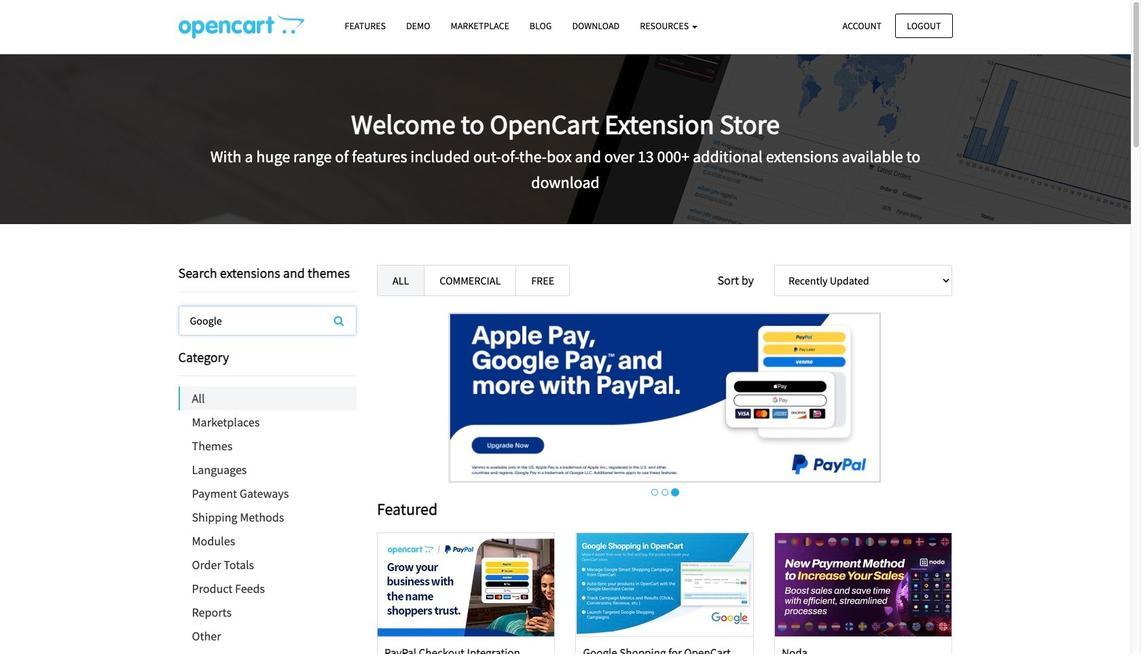 Task type: describe. For each thing, give the bounding box(es) containing it.
opencart extensions image
[[178, 14, 304, 39]]

search image
[[334, 315, 344, 326]]



Task type: locate. For each thing, give the bounding box(es) containing it.
paypal checkout integration image
[[378, 534, 555, 637]]

google shopping for opencart image
[[577, 534, 754, 637]]

paypal payment gateway image
[[449, 313, 882, 483]]

noda image
[[776, 534, 952, 637]]



Task type: vqa. For each thing, say whether or not it's contained in the screenshot.
"be"
no



